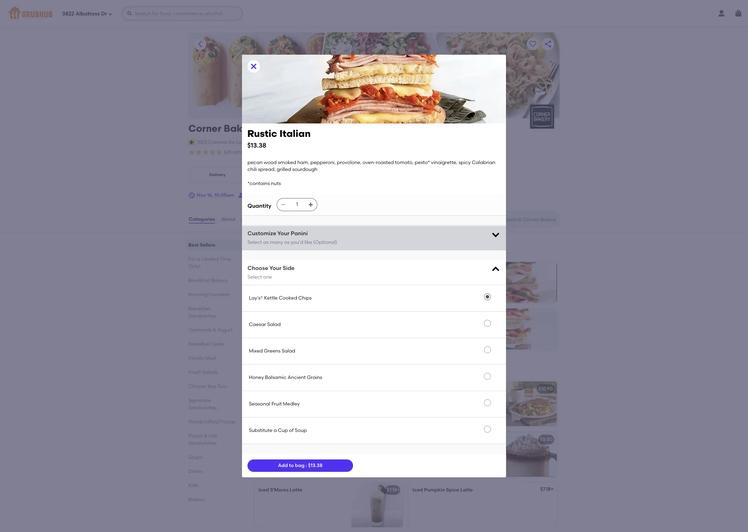Task type: locate. For each thing, give the bounding box(es) containing it.
sandwiches down hot
[[189, 441, 217, 446]]

rustic up mixed greens salad
[[260, 327, 274, 333]]

blueberry for blueberry compote, whipped cream, fresh blueberries on top of our buttermilk pancakes
[[259, 396, 281, 402]]

select for choose your side
[[248, 274, 262, 280]]

best sellers most ordered on grubhub
[[253, 241, 313, 256]]

pancakes inside blueberry compote, whipped cream, fresh blueberries on top of our buttermilk pancakes
[[293, 410, 315, 416]]

choose up signature
[[189, 384, 207, 390]]

panini up you'd
[[291, 230, 308, 237]]

select inside customize your panini select as many as you'd like (optional)
[[248, 239, 262, 245]]

1 select from the top
[[248, 239, 262, 245]]

0 horizontal spatial salad
[[268, 322, 281, 328]]

soups tab
[[189, 454, 237, 461]]

bakery for breakfast bakery
[[212, 278, 228, 284]]

1 horizontal spatial as
[[284, 239, 290, 245]]

pancakes up compote,
[[283, 386, 306, 392]]

panini
[[291, 230, 308, 237], [189, 433, 203, 439]]

1 vertical spatial a
[[274, 428, 277, 434]]

your inside the choose your side select one
[[270, 265, 282, 272]]

wood
[[264, 160, 277, 166]]

iced
[[259, 487, 269, 493], [413, 487, 423, 493]]

rustic italian $13.38 up smoked
[[248, 128, 311, 149]]

0 vertical spatial a
[[197, 256, 200, 262]]

of inside 'button'
[[289, 428, 294, 434]]

fresh inside blueberry compote, whipped cream, fresh blueberries on top of our buttermilk pancakes
[[278, 403, 290, 409]]

1 vertical spatial &
[[204, 433, 208, 439]]

fruit
[[272, 401, 282, 407]]

1 vertical spatial blueberry
[[259, 396, 281, 402]]

latte right spice
[[461, 487, 473, 493]]

choose any two tab
[[189, 383, 237, 390]]

iced for iced pumpkin spice latte
[[413, 487, 423, 493]]

bakery up the favorites
[[212, 278, 228, 284]]

breakfast down morning
[[189, 306, 211, 312]]

choose inside the choose your side select one
[[248, 265, 269, 272]]

blueberries
[[291, 403, 317, 409]]

0 horizontal spatial iced
[[259, 487, 269, 493]]

sandwiches inside panini & hot sandwiches
[[189, 441, 217, 446]]

0 vertical spatial on
[[285, 250, 291, 256]]

yogurt
[[218, 327, 233, 333]]

of right cup
[[289, 428, 294, 434]]

0 vertical spatial panini
[[291, 230, 308, 237]]

latte right s'mores
[[290, 487, 303, 493]]

pumpkin
[[425, 487, 445, 493]]

fresh salads tab
[[189, 369, 237, 376]]

0 vertical spatial choose
[[248, 265, 269, 272]]

0 vertical spatial bakery
[[224, 123, 257, 134]]

a inside for a limited time only!
[[197, 256, 200, 262]]

3 sandwiches from the top
[[189, 441, 217, 446]]

of
[[335, 403, 339, 409], [289, 428, 294, 434]]

0 vertical spatial salad
[[268, 322, 281, 328]]

2 vertical spatial bakery
[[189, 497, 205, 503]]

your up one
[[270, 265, 282, 272]]

garden gate scrambler (v) image
[[506, 382, 558, 427]]

blueberry inside blueberry compote, whipped cream, fresh blueberries on top of our buttermilk pancakes
[[259, 396, 281, 402]]

choose
[[248, 265, 269, 272], [189, 384, 207, 390]]

0 horizontal spatial on
[[285, 250, 291, 256]]

1 horizontal spatial a
[[274, 428, 277, 434]]

as left you'd
[[284, 239, 290, 245]]

1 vertical spatial panini
[[189, 433, 203, 439]]

like
[[305, 239, 313, 245]]

$0.00
[[540, 437, 553, 443]]

your up many
[[278, 230, 290, 237]]

0 vertical spatial select
[[248, 239, 262, 245]]

balsamic
[[265, 375, 287, 381]]

$7.18 +
[[541, 487, 554, 493], [387, 487, 400, 493]]

dr
[[101, 11, 107, 17]]

select down customize
[[248, 239, 262, 245]]

select inside the choose your side select one
[[248, 274, 262, 280]]

2 sandwiches from the top
[[189, 405, 217, 411]]

best up for
[[189, 242, 199, 248]]

1 vertical spatial on
[[318, 403, 324, 409]]

seasonal fruit medley
[[249, 401, 300, 407]]

0 horizontal spatial fresh
[[189, 370, 201, 376]]

2 vertical spatial breakfast
[[189, 341, 211, 347]]

0 horizontal spatial sellers
[[200, 242, 216, 248]]

bakery down the kids
[[189, 497, 205, 503]]

on down the whipped
[[318, 403, 324, 409]]

1 sandwiches from the top
[[189, 313, 217, 319]]

1 vertical spatial italian
[[276, 327, 291, 333]]

1 horizontal spatial salad
[[282, 348, 296, 354]]

1 vertical spatial select
[[248, 274, 262, 280]]

as
[[263, 239, 269, 245], [284, 239, 290, 245]]

uptown turkey avocado
[[445, 281, 502, 287]]

ratings
[[233, 149, 249, 155]]

blueberry compote, whipped cream, fresh blueberries on top of our buttermilk pancakes
[[259, 396, 339, 416]]

caret left icon image
[[196, 40, 204, 48]]

many
[[270, 239, 283, 245]]

panini down handcrafted
[[189, 433, 203, 439]]

$13.38
[[248, 141, 267, 149], [260, 335, 274, 341], [309, 463, 323, 469]]

iced left s'mores
[[259, 487, 269, 493]]

a inside 'button'
[[274, 428, 277, 434]]

option group
[[189, 166, 307, 184]]

3822 albatross dr
[[62, 11, 107, 17]]

sellers for best sellers
[[200, 242, 216, 248]]

oatmeals & yogurt tab
[[189, 327, 237, 334]]

0 horizontal spatial &
[[204, 433, 208, 439]]

reviews
[[242, 216, 261, 222]]

1 vertical spatial bakery
[[212, 278, 228, 284]]

1 horizontal spatial &
[[213, 327, 217, 333]]

select
[[248, 239, 262, 245], [248, 274, 262, 280]]

0 vertical spatial sandwiches
[[189, 313, 217, 319]]

la
[[236, 139, 242, 145]]

1 vertical spatial svg image
[[281, 202, 286, 208]]

0 horizontal spatial svg image
[[189, 192, 196, 199]]

tomato,
[[396, 160, 414, 166]]

panini inside customize your panini select as many as you'd like (optional)
[[291, 230, 308, 237]]

1 vertical spatial fresh
[[278, 403, 290, 409]]

& left hot
[[204, 433, 208, 439]]

your for choose
[[270, 265, 282, 272]]

1 vertical spatial of
[[289, 428, 294, 434]]

rustic italian $13.38 up greens
[[260, 327, 291, 341]]

whipped
[[307, 396, 328, 402]]

italian right 3
[[280, 128, 311, 139]]

onions
[[413, 410, 428, 416]]

morning favorites tab
[[189, 291, 237, 298]]

your inside customize your panini select as many as you'd like (optional)
[[278, 230, 290, 237]]

1 horizontal spatial best
[[253, 241, 269, 249]]

1 horizontal spatial choose
[[248, 265, 269, 272]]

1 iced from the left
[[259, 487, 269, 493]]

fresh salads
[[189, 370, 218, 376]]

select for customize your panini
[[248, 239, 262, 245]]

0 vertical spatial your
[[278, 230, 290, 237]]

0 vertical spatial blueberry
[[259, 386, 282, 392]]

pesto*
[[415, 160, 430, 166]]

bakery inside 'breakfast bakery' tab
[[212, 278, 228, 284]]

eggs,
[[440, 396, 453, 402]]

0 horizontal spatial of
[[289, 428, 294, 434]]

blueberry up cream,
[[259, 396, 281, 402]]

+ for 'blueberry pancakes' image on the bottom of page
[[398, 386, 400, 392]]

sandwiches down signature
[[189, 405, 217, 411]]

scrambler
[[445, 386, 470, 392]]

best up most
[[253, 241, 269, 249]]

631
[[224, 149, 232, 155]]

sellers up the limited
[[200, 242, 216, 248]]

of right top
[[335, 403, 339, 409]]

bakery tab
[[189, 496, 237, 504]]

best sellers
[[189, 242, 216, 248]]

family meal tab
[[189, 355, 237, 362]]

2 select from the top
[[248, 274, 262, 280]]

0 horizontal spatial panini
[[189, 433, 203, 439]]

a for substitute
[[274, 428, 277, 434]]

1 vertical spatial your
[[270, 265, 282, 272]]

kettle
[[264, 295, 278, 301]]

&
[[213, 327, 217, 333], [204, 433, 208, 439]]

$13.38 down the caesar salad on the bottom of the page
[[260, 335, 274, 341]]

iced left pumpkin
[[413, 487, 423, 493]]

1 horizontal spatial iced
[[413, 487, 423, 493]]

2 blueberry from the top
[[259, 396, 281, 402]]

best inside tab
[[189, 242, 199, 248]]

0 vertical spatial breakfast
[[189, 278, 211, 284]]

2 breakfast from the top
[[189, 306, 211, 312]]

0 horizontal spatial best
[[189, 242, 199, 248]]

salad right caesar
[[268, 322, 281, 328]]

1 blueberry from the top
[[259, 386, 282, 392]]

breakfast sides tab
[[189, 341, 237, 348]]

most
[[253, 250, 265, 256]]

rustic right la on the left
[[248, 128, 278, 139]]

pancakes
[[283, 386, 306, 392], [293, 410, 315, 416]]

a right for
[[197, 256, 200, 262]]

svg image
[[189, 192, 196, 199], [281, 202, 286, 208]]

sandwiches for breakfast
[[189, 313, 217, 319]]

breakfast inside 'breakfast sandwiches'
[[189, 306, 211, 312]]

oatmeals
[[189, 327, 212, 333]]

handcrafted pastas
[[189, 419, 236, 425]]

bakery inside bakery tab
[[189, 497, 205, 503]]

breakfast up morning
[[189, 278, 211, 284]]

+ for iced s'mores latte image
[[398, 487, 400, 493]]

$15.24
[[383, 386, 398, 392]]

as down customize
[[263, 239, 269, 245]]

latte
[[290, 487, 303, 493], [461, 487, 473, 493]]

about
[[221, 216, 236, 222]]

1 horizontal spatial of
[[335, 403, 339, 409]]

of inside blueberry compote, whipped cream, fresh blueberries on top of our buttermilk pancakes
[[335, 403, 339, 409]]

breakfast down the oatmeals
[[189, 341, 211, 347]]

garden
[[413, 386, 431, 392]]

bag
[[295, 463, 305, 469]]

& inside panini & hot sandwiches
[[204, 433, 208, 439]]

1 horizontal spatial svg image
[[281, 202, 286, 208]]

best for best sellers most ordered on grubhub
[[253, 241, 269, 249]]

1 horizontal spatial panini
[[291, 230, 308, 237]]

3 breakfast from the top
[[189, 341, 211, 347]]

1 vertical spatial sandwiches
[[189, 405, 217, 411]]

select left one
[[248, 274, 262, 280]]

pancakes down 'blueberries'
[[293, 410, 315, 416]]

2 vertical spatial sandwiches
[[189, 441, 217, 446]]

bakery up la on the left
[[224, 123, 257, 134]]

sellers inside tab
[[200, 242, 216, 248]]

salad right greens
[[282, 348, 296, 354]]

meal
[[205, 356, 216, 361]]

kids
[[189, 483, 198, 489]]

fresh
[[189, 370, 201, 376], [278, 403, 290, 409]]

& inside oatmeals & yogurt tab
[[213, 327, 217, 333]]

16,
[[207, 192, 213, 198]]

pumpkin spice latte image
[[506, 432, 558, 477]]

pepperoni,
[[311, 160, 336, 166]]

fresh down family on the left bottom
[[189, 370, 201, 376]]

handcrafted pastas tab
[[189, 419, 237, 426]]

3822
[[62, 11, 74, 17]]

on right ordered
[[285, 250, 291, 256]]

1 vertical spatial choose
[[189, 384, 207, 390]]

0 vertical spatial of
[[335, 403, 339, 409]]

sandwiches inside "tab"
[[189, 313, 217, 319]]

italian up greens
[[276, 327, 291, 333]]

2 as from the left
[[284, 239, 290, 245]]

signature sandwiches
[[189, 398, 217, 411]]

medley
[[283, 401, 300, 407]]

iced s'mores latte
[[259, 487, 303, 493]]

1 horizontal spatial on
[[318, 403, 324, 409]]

our
[[259, 410, 267, 416]]

choose up one
[[248, 265, 269, 272]]

svg image down order
[[281, 202, 286, 208]]

sandwiches up the oatmeals
[[189, 313, 217, 319]]

svg image left nov
[[189, 192, 196, 199]]

start
[[247, 192, 258, 198]]

1 horizontal spatial sellers
[[271, 241, 295, 249]]

0 horizontal spatial latte
[[290, 487, 303, 493]]

handcrafted
[[189, 419, 219, 425]]

0 horizontal spatial a
[[197, 256, 200, 262]]

& left 'yogurt'
[[213, 327, 217, 333]]

honey balsamic ancient grains
[[249, 375, 323, 381]]

0 vertical spatial fresh
[[189, 370, 201, 376]]

0 vertical spatial svg image
[[189, 192, 196, 199]]

1 horizontal spatial fresh
[[278, 403, 290, 409]]

sellers inside best sellers most ordered on grubhub
[[271, 241, 295, 249]]

0 horizontal spatial as
[[263, 239, 269, 245]]

save this restaurant button
[[527, 38, 540, 50]]

drinks
[[189, 469, 203, 475]]

blueberry down balsamic
[[259, 386, 282, 392]]

0 horizontal spatial $7.18 +
[[387, 487, 400, 493]]

0 vertical spatial &
[[213, 327, 217, 333]]

for a limited time only! tab
[[189, 256, 237, 270]]

star icon image
[[189, 149, 196, 156], [196, 149, 202, 156], [202, 149, 209, 156], [209, 149, 216, 156], [216, 149, 223, 156], [216, 149, 223, 156]]

fresh up buttermilk
[[278, 403, 290, 409]]

fresh inside fresh salads tab
[[189, 370, 201, 376]]

breakfast sides
[[189, 341, 224, 347]]

2 iced from the left
[[413, 487, 423, 493]]

best inside best sellers most ordered on grubhub
[[253, 241, 269, 249]]

honey
[[249, 375, 264, 381]]

choose inside tab
[[189, 384, 207, 390]]

svg image
[[735, 9, 743, 18], [127, 11, 132, 16], [108, 12, 113, 16], [250, 62, 258, 71], [308, 202, 314, 208], [492, 230, 501, 240], [492, 265, 501, 274]]

honey balsamic ancient grains button
[[242, 365, 507, 391]]

+
[[398, 386, 400, 392], [551, 487, 554, 493], [398, 487, 400, 493]]

your for customize
[[278, 230, 290, 237]]

rustic italian $13.38
[[248, 128, 311, 149], [260, 327, 291, 341]]

a left cup
[[274, 428, 277, 434]]

$13.38 right ":"
[[309, 463, 323, 469]]

1 horizontal spatial latte
[[461, 487, 473, 493]]

spicy
[[459, 160, 471, 166]]

1 vertical spatial breakfast
[[189, 306, 211, 312]]

mixed greens salad
[[249, 348, 296, 354]]

best
[[253, 241, 269, 249], [189, 242, 199, 248]]

buttermilk
[[268, 410, 291, 416]]

best for best sellers
[[189, 242, 199, 248]]

seasonal fruit medley button
[[242, 391, 507, 417]]

option group containing pickup
[[189, 166, 307, 184]]

spinach,
[[462, 403, 482, 409]]

1 vertical spatial pancakes
[[293, 410, 315, 416]]

0 horizontal spatial choose
[[189, 384, 207, 390]]

blueberry
[[259, 386, 282, 392], [259, 396, 281, 402]]

1 breakfast from the top
[[189, 278, 211, 284]]

2 latte from the left
[[461, 487, 473, 493]]

sellers up ordered
[[271, 241, 295, 249]]

2 vertical spatial $13.38
[[309, 463, 323, 469]]

$13.38 up pecan on the top left of the page
[[248, 141, 267, 149]]

breakfast for breakfast bakery
[[189, 278, 211, 284]]

0 vertical spatial italian
[[280, 128, 311, 139]]

oatmeals & yogurt
[[189, 327, 233, 333]]



Task type: vqa. For each thing, say whether or not it's contained in the screenshot.
Panini & Hot Sandwiches Tab
yes



Task type: describe. For each thing, give the bounding box(es) containing it.
s'mores
[[270, 487, 289, 493]]

group
[[259, 192, 273, 198]]

on inside blueberry compote, whipped cream, fresh blueberries on top of our buttermilk pancakes
[[318, 403, 324, 409]]

mushrooms,
[[432, 403, 461, 409]]

nuts
[[271, 181, 281, 187]]

chili
[[248, 167, 257, 173]]

pecan
[[248, 160, 263, 166]]

share icon image
[[545, 40, 553, 48]]

uptown turkey avocado button
[[440, 262, 558, 303]]

pepper,
[[413, 403, 431, 409]]

calabrian
[[472, 160, 496, 166]]

1 vertical spatial rustic
[[260, 327, 274, 333]]

& for yogurt
[[213, 327, 217, 333]]

cheddar,
[[454, 396, 475, 402]]

0 vertical spatial rustic italian $13.38
[[248, 128, 311, 149]]

signature sandwiches tab
[[189, 397, 237, 412]]

seasonal
[[249, 401, 271, 407]]

about button
[[221, 207, 236, 232]]

iced s'mores latte image
[[352, 483, 403, 528]]

turkey
[[465, 281, 480, 287]]

to
[[289, 463, 294, 469]]

green
[[483, 403, 497, 409]]

1 vertical spatial $13.38
[[260, 335, 274, 341]]

1 as from the left
[[263, 239, 269, 245]]

breakfast sandwiches
[[189, 306, 217, 319]]

save this restaurant image
[[529, 40, 538, 48]]

substitute a cup of soup
[[249, 428, 307, 434]]

iced pumpkin spice latte
[[413, 487, 473, 493]]

one
[[263, 274, 272, 280]]

1 horizontal spatial $7.18
[[541, 487, 551, 493]]

& for hot
[[204, 433, 208, 439]]

corner bakery
[[189, 123, 257, 134]]

de
[[229, 139, 235, 145]]

panini & hot sandwiches tab
[[189, 433, 237, 447]]

1 horizontal spatial $7.18 +
[[541, 487, 554, 493]]

add
[[278, 463, 288, 469]]

customize your panini select as many as you'd like (optional)
[[248, 230, 338, 245]]

lay's® kettle cooked chips
[[249, 295, 312, 301]]

categories button
[[189, 207, 216, 232]]

ordered
[[266, 250, 284, 256]]

reina
[[243, 139, 256, 145]]

Search Corner Bakery search field
[[505, 217, 558, 223]]

scrambled
[[413, 396, 439, 402]]

a for for
[[197, 256, 200, 262]]

signature
[[189, 398, 211, 404]]

delivery
[[210, 172, 226, 177]]

1 latte from the left
[[290, 487, 303, 493]]

reviews button
[[241, 207, 261, 232]]

mixed
[[249, 348, 263, 354]]

quantity
[[248, 203, 272, 209]]

0 vertical spatial rustic
[[248, 128, 278, 139]]

1025
[[197, 139, 208, 145]]

grubhub
[[293, 250, 313, 256]]

limited
[[202, 256, 219, 262]]

blueberry for blueberry pancakes
[[259, 386, 282, 392]]

morning favorites
[[189, 292, 230, 298]]

on inside best sellers most ordered on grubhub
[[285, 250, 291, 256]]

0 horizontal spatial $7.18
[[387, 487, 398, 493]]

iced for iced s'mores latte
[[259, 487, 269, 493]]

1025 camino de la reina ste 3 button
[[197, 139, 269, 146]]

s'mores latte image
[[352, 432, 403, 477]]

$14.25 button
[[440, 309, 558, 350]]

camino
[[209, 139, 227, 145]]

Input item quantity number field
[[290, 199, 305, 211]]

1 vertical spatial salad
[[282, 348, 296, 354]]

start group order button
[[239, 189, 287, 202]]

morning
[[189, 292, 208, 298]]

nov
[[197, 192, 206, 198]]

sourdough
[[293, 167, 318, 173]]

ste
[[258, 139, 265, 145]]

oven-
[[363, 160, 376, 166]]

main navigation navigation
[[0, 0, 749, 27]]

time
[[220, 256, 232, 262]]

chips
[[299, 295, 312, 301]]

caesar salad button
[[242, 312, 507, 338]]

ham,
[[298, 160, 310, 166]]

(optional)
[[314, 239, 338, 245]]

spice
[[447, 487, 460, 493]]

breakfast for breakfast sandwiches
[[189, 306, 211, 312]]

choose any two
[[189, 384, 227, 390]]

you'd
[[291, 239, 304, 245]]

salads
[[202, 370, 218, 376]]

sides
[[212, 341, 224, 347]]

order
[[274, 192, 287, 198]]

blueberry pancakes image
[[352, 382, 403, 427]]

kids tab
[[189, 482, 237, 489]]

gate
[[432, 386, 444, 392]]

two
[[218, 384, 227, 390]]

for a limited time only!
[[189, 256, 232, 270]]

spread,
[[258, 167, 276, 173]]

panini inside panini & hot sandwiches
[[189, 433, 203, 439]]

people icon image
[[239, 192, 245, 199]]

pastas
[[220, 419, 236, 425]]

0 vertical spatial $13.38
[[248, 141, 267, 149]]

for
[[189, 256, 196, 262]]

631 ratings
[[224, 149, 249, 155]]

sandwiches for signature
[[189, 405, 217, 411]]

cream,
[[259, 403, 276, 409]]

lay's®
[[249, 295, 263, 301]]

breakfast sandwiches tab
[[189, 305, 237, 320]]

breakfast bakery tab
[[189, 277, 237, 284]]

subscription pass image
[[189, 140, 196, 145]]

choose for your
[[248, 265, 269, 272]]

sellers for best sellers most ordered on grubhub
[[271, 241, 295, 249]]

lay's® kettle cooked chips button
[[242, 285, 507, 311]]

top
[[325, 403, 333, 409]]

red
[[476, 396, 484, 402]]

10:45am
[[215, 192, 234, 198]]

drinks tab
[[189, 468, 237, 475]]

nov 16, 10:45am button
[[189, 189, 234, 202]]

bakery for corner bakery
[[224, 123, 257, 134]]

albatross
[[76, 11, 100, 17]]

$15.24 +
[[383, 386, 400, 392]]

corner bakery logo image
[[531, 105, 555, 129]]

$10.90
[[539, 386, 553, 392]]

best sellers tab
[[189, 242, 237, 249]]

0 vertical spatial pancakes
[[283, 386, 306, 392]]

corner
[[189, 123, 222, 134]]

grilled
[[277, 167, 292, 173]]

1 vertical spatial rustic italian $13.38
[[260, 327, 291, 341]]

breakfast for breakfast sides
[[189, 341, 211, 347]]

$0.00 button
[[409, 432, 558, 477]]

vinaigrette,
[[432, 160, 458, 166]]

add to bag : $13.38
[[278, 463, 323, 469]]

choose for any
[[189, 384, 207, 390]]

svg image inside nov 16, 10:45am button
[[189, 192, 196, 199]]



